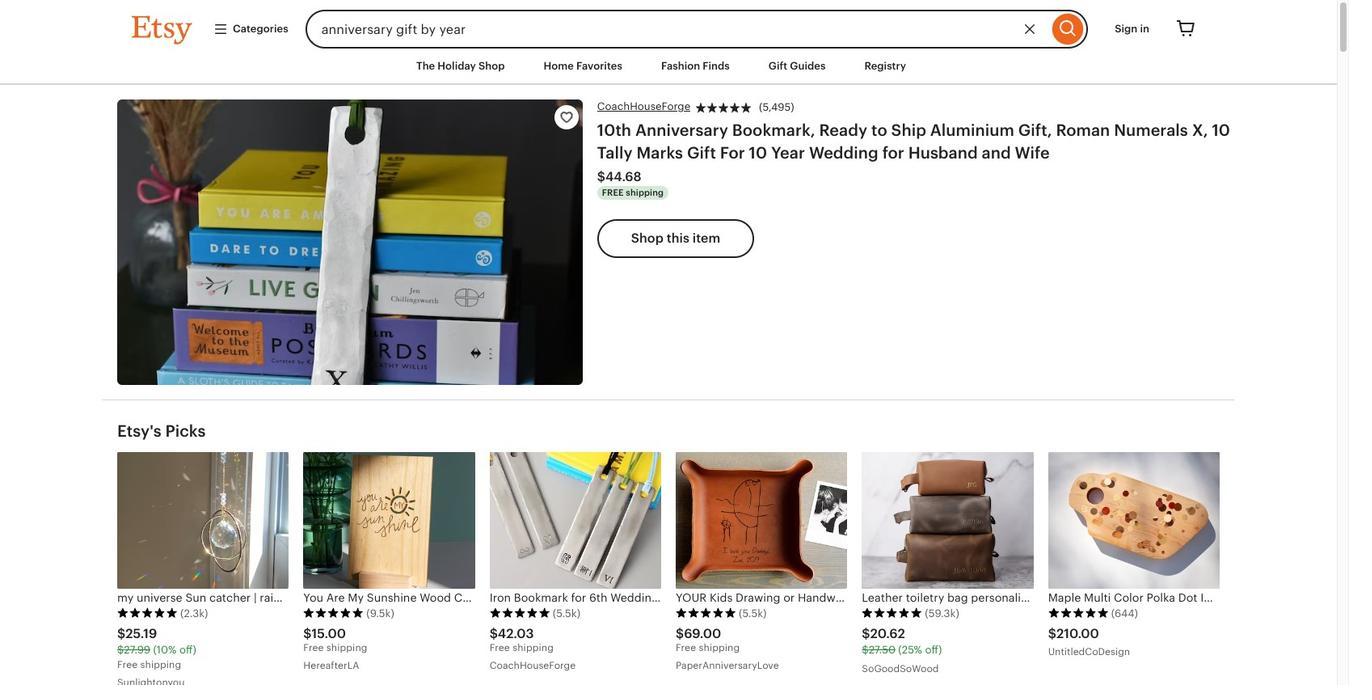 Task type: locate. For each thing, give the bounding box(es) containing it.
shipping down 42.03
[[513, 642, 554, 653]]

finds
[[703, 60, 730, 72]]

$ inside $ 42.03 free shipping coachhouseforge
[[490, 626, 498, 641]]

0 horizontal spatial gift
[[687, 144, 717, 162]]

ready
[[820, 121, 868, 139]]

1 horizontal spatial off)
[[926, 644, 943, 656]]

1 5 out of 5 stars image from the left
[[117, 608, 178, 619]]

gift
[[769, 60, 788, 72], [687, 144, 717, 162]]

5 out of 5 stars image up 210.00
[[1049, 608, 1109, 619]]

shop
[[479, 60, 505, 72], [632, 231, 664, 246]]

menu bar
[[103, 49, 1235, 85]]

off)
[[179, 644, 196, 656], [926, 644, 943, 656]]

free inside $ 42.03 free shipping coachhouseforge
[[490, 642, 510, 653]]

0 vertical spatial gift
[[769, 60, 788, 72]]

fashion finds link
[[649, 52, 742, 81]]

shipping down 44.68
[[626, 188, 664, 198]]

2 off) from the left
[[926, 644, 943, 656]]

5 out of 5 stars image for 15.00
[[304, 608, 364, 619]]

$ inside $ 69.00 free shipping paperanniversarylove
[[676, 626, 684, 641]]

sign
[[1116, 23, 1138, 35]]

0 horizontal spatial 10
[[749, 144, 768, 162]]

sign in
[[1116, 23, 1150, 35]]

your kids drawing or handwriting / personalized christmas gift for dad / heirloom leather tray / meaningful gifts for dad image
[[676, 452, 848, 589]]

(5.5k)
[[553, 607, 581, 619], [739, 607, 767, 619]]

gift guides
[[769, 60, 826, 72]]

5 out of 5 stars image up 42.03
[[490, 608, 551, 619]]

$
[[598, 169, 606, 185], [117, 626, 126, 641], [304, 626, 312, 641], [490, 626, 498, 641], [676, 626, 684, 641], [862, 626, 871, 641], [1049, 626, 1057, 641], [117, 644, 124, 656], [862, 644, 869, 656]]

10 right x,
[[1213, 121, 1231, 139]]

2 (5.5k) from the left
[[739, 607, 767, 619]]

registry
[[865, 60, 907, 72]]

$ 69.00 free shipping paperanniversarylove
[[676, 626, 779, 671]]

None search field
[[305, 10, 1089, 49]]

picks
[[165, 422, 206, 440]]

free inside $ 69.00 free shipping paperanniversarylove
[[676, 642, 697, 653]]

free inside $ 15.00 free shipping hereafterla
[[304, 642, 324, 653]]

$ inside $ 15.00 free shipping hereafterla
[[304, 626, 312, 641]]

banner
[[103, 0, 1235, 49]]

marks
[[637, 144, 684, 162]]

shop inside "link"
[[632, 231, 664, 246]]

20.62
[[871, 626, 906, 641]]

0 horizontal spatial shop
[[479, 60, 505, 72]]

shipping down 15.00
[[327, 642, 368, 653]]

1 off) from the left
[[179, 644, 196, 656]]

coachhouseforge
[[598, 100, 691, 113], [490, 660, 576, 671]]

off) inside the $ 25.19 $ 27.99 (10% off) free shipping
[[179, 644, 196, 656]]

shipping inside $ 69.00 free shipping paperanniversarylove
[[699, 642, 740, 653]]

gift inside 10th anniversary bookmark, ready to ship aluminium gift, roman numerals x, 10 tally marks gift for 10 year wedding for husband and wife $ 44.68 free shipping
[[687, 144, 717, 162]]

1 vertical spatial coachhouseforge
[[490, 660, 576, 671]]

0 horizontal spatial (5.5k)
[[553, 607, 581, 619]]

you are my sunshine wood card [gift for her, personalized gifts, custom message, gift for new baby, birthday, mother's day wooden card] image
[[304, 452, 475, 589]]

sign in button
[[1103, 14, 1162, 44]]

coachhouseforge down 42.03
[[490, 660, 576, 671]]

(9.5k)
[[367, 607, 395, 619]]

shop right holiday
[[479, 60, 505, 72]]

1 (5.5k) from the left
[[553, 607, 581, 619]]

42.03
[[498, 626, 534, 641]]

4 5 out of 5 stars image from the left
[[676, 608, 737, 619]]

1 vertical spatial shop
[[632, 231, 664, 246]]

shipping down (10%
[[140, 659, 181, 670]]

1 horizontal spatial (5.5k)
[[739, 607, 767, 619]]

shipping inside $ 42.03 free shipping coachhouseforge
[[513, 642, 554, 653]]

for
[[720, 144, 746, 162]]

free
[[304, 642, 324, 653], [490, 642, 510, 653], [676, 642, 697, 653], [117, 659, 138, 670]]

210.00
[[1057, 626, 1100, 641]]

free down the 27.99
[[117, 659, 138, 670]]

10
[[1213, 121, 1231, 139], [749, 144, 768, 162]]

44.68
[[606, 169, 642, 185]]

numerals
[[1115, 121, 1189, 139]]

free
[[602, 188, 624, 198]]

15.00
[[312, 626, 346, 641]]

favorites
[[577, 60, 623, 72]]

coachhouseforge up 10th
[[598, 100, 691, 113]]

gift down anniversary
[[687, 144, 717, 162]]

holiday
[[438, 60, 476, 72]]

shipping
[[626, 188, 664, 198], [327, 642, 368, 653], [513, 642, 554, 653], [699, 642, 740, 653], [140, 659, 181, 670]]

the holiday shop link
[[404, 52, 517, 81]]

in
[[1141, 23, 1150, 35]]

year
[[772, 144, 806, 162]]

3 5 out of 5 stars image from the left
[[490, 608, 551, 619]]

$ for 20.62
[[862, 626, 871, 641]]

1 vertical spatial gift
[[687, 144, 717, 162]]

10 right 'for'
[[749, 144, 768, 162]]

free down 69.00
[[676, 642, 697, 653]]

free for 69.00
[[676, 642, 697, 653]]

shop this item link
[[598, 219, 755, 258]]

5 out of 5 stars image for 42.03
[[490, 608, 551, 619]]

categories button
[[201, 14, 301, 44]]

shipping inside $ 15.00 free shipping hereafterla
[[327, 642, 368, 653]]

5 out of 5 stars image
[[117, 608, 178, 619], [304, 608, 364, 619], [490, 608, 551, 619], [676, 608, 737, 619], [862, 608, 923, 619], [1049, 608, 1109, 619]]

Search for anything text field
[[305, 10, 1049, 49]]

off) inside $ 20.62 $ 27.50 (25% off) sogoodsowood
[[926, 644, 943, 656]]

10th
[[598, 121, 632, 139]]

5 out of 5 stars image up the 20.62
[[862, 608, 923, 619]]

coachhouseforge link
[[598, 100, 691, 114]]

$ 15.00 free shipping hereafterla
[[304, 626, 368, 671]]

shipping up paperanniversarylove
[[699, 642, 740, 653]]

off) right (25%
[[926, 644, 943, 656]]

fashion finds
[[662, 60, 730, 72]]

2 5 out of 5 stars image from the left
[[304, 608, 364, 619]]

1 horizontal spatial 10
[[1213, 121, 1231, 139]]

$ inside the $ 210.00 untitledcodesign
[[1049, 626, 1057, 641]]

1 horizontal spatial coachhouseforge
[[598, 100, 691, 113]]

etsy's
[[117, 422, 161, 440]]

paperanniversarylove
[[676, 660, 779, 671]]

free down 15.00
[[304, 642, 324, 653]]

1 horizontal spatial gift
[[769, 60, 788, 72]]

0 vertical spatial 10
[[1213, 121, 1231, 139]]

banner containing categories
[[103, 0, 1235, 49]]

10th anniversary bookmark, ready to ship aluminium gift, roman numerals x, 10 tally marks gift for 10 year wedding for husband and wife link
[[598, 121, 1231, 162]]

shipping for 15.00
[[327, 642, 368, 653]]

off) right (10%
[[179, 644, 196, 656]]

(25%
[[899, 644, 923, 656]]

free down 42.03
[[490, 642, 510, 653]]

this
[[667, 231, 690, 246]]

$ for 15.00
[[304, 626, 312, 641]]

5 out of 5 stars image up 15.00
[[304, 608, 364, 619]]

1 horizontal spatial shop
[[632, 231, 664, 246]]

shop this item
[[632, 231, 721, 246]]

home favorites
[[544, 60, 623, 72]]

shop left "this" at top
[[632, 231, 664, 246]]

(5.5k) up $ 69.00 free shipping paperanniversarylove
[[739, 607, 767, 619]]

iron bookmark for 6th wedding anniversary - tally marks hear infinity knot design with faux leather tassel -  roman numeral  - vi bookmark image
[[490, 452, 662, 589]]

(5.5k) up $ 42.03 free shipping coachhouseforge
[[553, 607, 581, 619]]

my universe sun catcher | rainbow maker, 4" crystal prism window decor, new home gifts, holiday gift image
[[117, 452, 289, 589]]

5 out of 5 stars image up 25.19
[[117, 608, 178, 619]]

0 horizontal spatial off)
[[179, 644, 196, 656]]

5 out of 5 stars image up 69.00
[[676, 608, 737, 619]]

sogoodsowood
[[862, 663, 939, 674]]

and
[[982, 144, 1012, 162]]

(5.5k) for 69.00
[[739, 607, 767, 619]]

home
[[544, 60, 574, 72]]

gift left the 'guides'
[[769, 60, 788, 72]]

5 out of 5 stars image for 25.19
[[117, 608, 178, 619]]



Task type: vqa. For each thing, say whether or not it's contained in the screenshot.
20.62's '$'
yes



Task type: describe. For each thing, give the bounding box(es) containing it.
(5.5k) for 42.03
[[553, 607, 581, 619]]

27.50
[[869, 644, 896, 656]]

free for 15.00
[[304, 642, 324, 653]]

$ for 69.00
[[676, 626, 684, 641]]

(59.3k)
[[926, 607, 960, 619]]

0 horizontal spatial coachhouseforge
[[490, 660, 576, 671]]

untitledcodesign
[[1049, 646, 1131, 657]]

$ 20.62 $ 27.50 (25% off) sogoodsowood
[[862, 626, 943, 674]]

tally
[[598, 144, 633, 162]]

the holiday shop
[[417, 60, 505, 72]]

anniversary
[[636, 121, 729, 139]]

gift guides link
[[757, 52, 838, 81]]

6 5 out of 5 stars image from the left
[[1049, 608, 1109, 619]]

69.00
[[684, 626, 722, 641]]

27.99
[[124, 644, 150, 656]]

$ 210.00 untitledcodesign
[[1049, 626, 1131, 657]]

1 vertical spatial 10
[[749, 144, 768, 162]]

wife
[[1016, 144, 1050, 162]]

(644)
[[1112, 607, 1139, 619]]

$ 42.03 free shipping coachhouseforge
[[490, 626, 576, 671]]

5 5 out of 5 stars image from the left
[[862, 608, 923, 619]]

husband
[[909, 144, 979, 162]]

maple multi color polka dot inlay kitchen board with handle hole image
[[1049, 452, 1221, 589]]

home favorites link
[[532, 52, 635, 81]]

aluminium
[[931, 121, 1015, 139]]

off) for 25.19
[[179, 644, 196, 656]]

$ for 210.00
[[1049, 626, 1057, 641]]

ship
[[892, 121, 927, 139]]

bookmark,
[[733, 121, 816, 139]]

item
[[693, 231, 721, 246]]

guides
[[790, 60, 826, 72]]

free for 42.03
[[490, 642, 510, 653]]

gift,
[[1019, 121, 1053, 139]]

$ for 42.03
[[490, 626, 498, 641]]

$ 25.19 $ 27.99 (10% off) free shipping
[[117, 626, 196, 670]]

registry link
[[853, 52, 919, 81]]

to
[[872, 121, 888, 139]]

10th anniversary bookmark, ready to ship aluminium gift, roman numerals x, 10 tally marks gift for 10 year wedding for husband and wife $ 44.68 free shipping
[[598, 121, 1231, 198]]

$ inside 10th anniversary bookmark, ready to ship aluminium gift, roman numerals x, 10 tally marks gift for 10 year wedding for husband and wife $ 44.68 free shipping
[[598, 169, 606, 185]]

for
[[883, 144, 905, 162]]

menu bar containing the holiday shop
[[103, 49, 1235, 85]]

hereafterla
[[304, 660, 360, 671]]

categories
[[233, 23, 288, 35]]

fashion
[[662, 60, 701, 72]]

leather toiletry bag personalized groomsmen gifts leather dopp kit personalized gift for him mens dopp kit for men, unique letters image
[[862, 452, 1034, 589]]

0 vertical spatial shop
[[479, 60, 505, 72]]

shipping inside 10th anniversary bookmark, ready to ship aluminium gift, roman numerals x, 10 tally marks gift for 10 year wedding for husband and wife $ 44.68 free shipping
[[626, 188, 664, 198]]

(2.3k)
[[180, 607, 208, 619]]

roman
[[1057, 121, 1111, 139]]

0 vertical spatial coachhouseforge
[[598, 100, 691, 113]]

x,
[[1193, 121, 1209, 139]]

(10%
[[153, 644, 177, 656]]

25.19
[[126, 626, 157, 641]]

shipping for 42.03
[[513, 642, 554, 653]]

off) for 20.62
[[926, 644, 943, 656]]

etsy's picks
[[117, 422, 206, 440]]

5 out of 5 stars image for 69.00
[[676, 608, 737, 619]]

(5,495)
[[759, 101, 795, 113]]

$ for 25.19
[[117, 626, 126, 641]]

shipping inside the $ 25.19 $ 27.99 (10% off) free shipping
[[140, 659, 181, 670]]

the
[[417, 60, 435, 72]]

free inside the $ 25.19 $ 27.99 (10% off) free shipping
[[117, 659, 138, 670]]

shipping for 69.00
[[699, 642, 740, 653]]

wedding
[[810, 144, 879, 162]]



